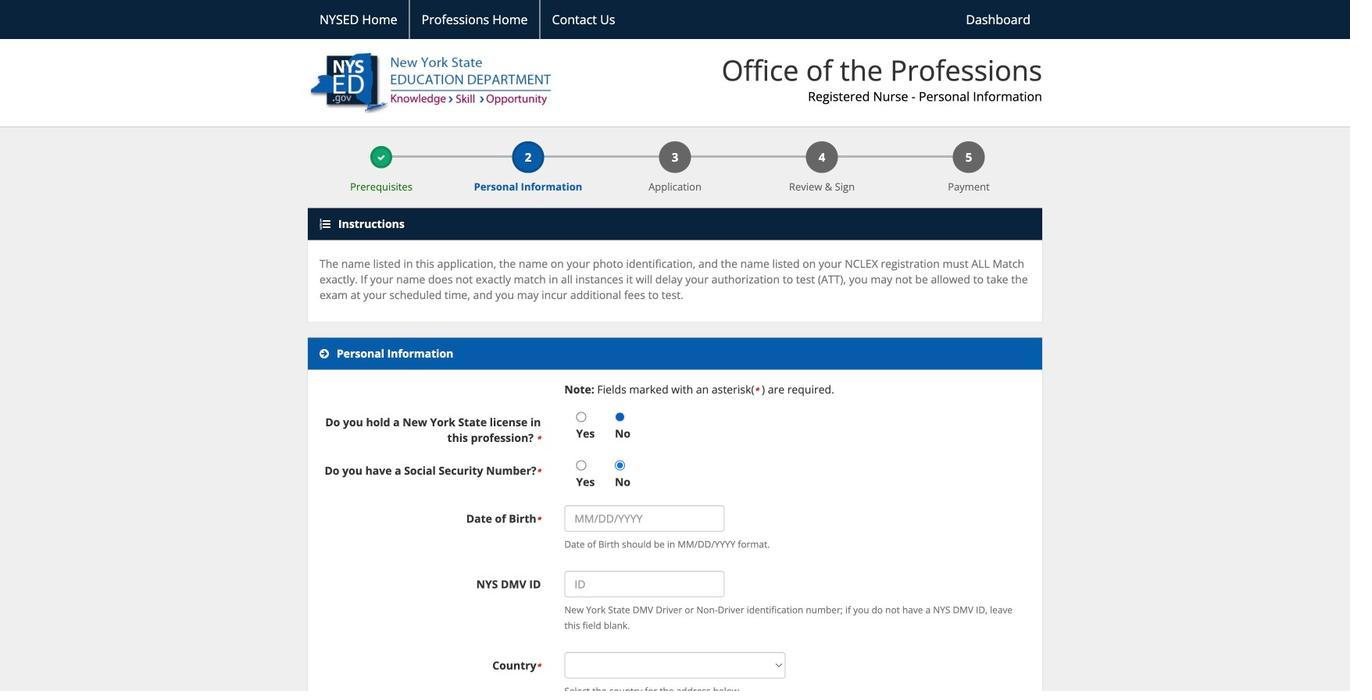 Task type: describe. For each thing, give the bounding box(es) containing it.
ID text field
[[564, 571, 725, 598]]

MM/DD/YYYY text field
[[564, 506, 725, 532]]

arrow circle right image
[[320, 349, 329, 360]]

check image
[[377, 154, 385, 162]]



Task type: vqa. For each thing, say whether or not it's contained in the screenshot.
TEXT BOX
no



Task type: locate. For each thing, give the bounding box(es) containing it.
None radio
[[576, 412, 586, 423]]

None radio
[[615, 412, 625, 423], [576, 461, 586, 471], [615, 461, 625, 471], [615, 412, 625, 423], [576, 461, 586, 471], [615, 461, 625, 471]]

list ol image
[[320, 219, 331, 230]]



